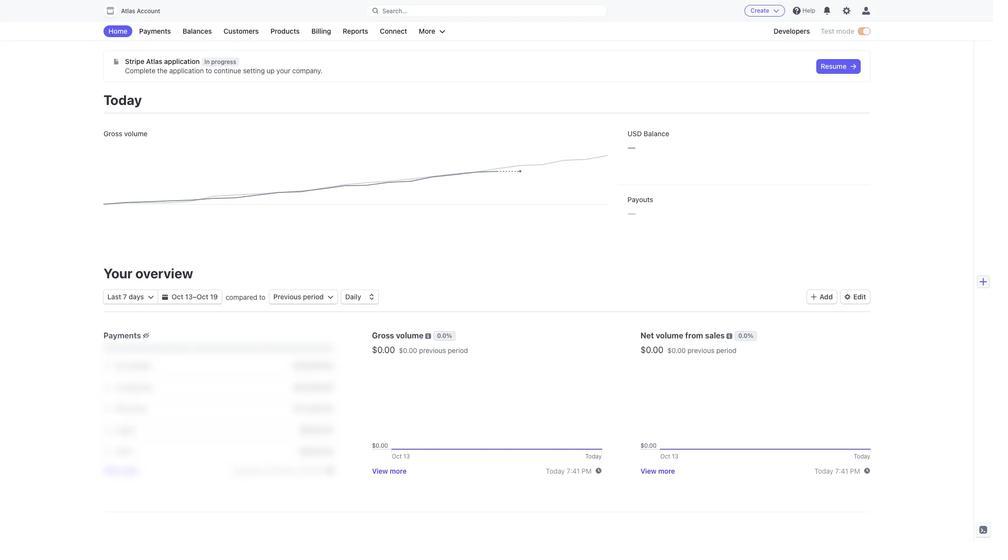 Task type: describe. For each thing, give the bounding box(es) containing it.
info image
[[426, 333, 431, 339]]

1 vertical spatial to
[[259, 293, 266, 301]]

pm for net volume from sales
[[851, 467, 861, 475]]

edit
[[854, 293, 867, 301]]

payments grid
[[104, 355, 333, 463]]

usd balance —
[[628, 129, 670, 153]]

–
[[193, 293, 197, 301]]

company.
[[292, 66, 323, 75]]

$15,000.00
[[293, 404, 333, 413]]

today 7:41 pm for net volume from sales
[[815, 467, 861, 475]]

7
[[123, 293, 127, 301]]

days
[[129, 293, 144, 301]]

volume for info icon
[[656, 331, 684, 340]]

7:41 for net volume from sales
[[836, 467, 849, 475]]

more for net volume from sales
[[659, 467, 676, 475]]

— inside usd balance —
[[628, 142, 636, 153]]

previous period button
[[270, 290, 338, 304]]

0 horizontal spatial gross volume
[[104, 129, 148, 138]]

your
[[277, 66, 291, 75]]

1 vertical spatial gross
[[372, 331, 394, 340]]

more for gross volume
[[390, 467, 407, 475]]

1 vertical spatial payments
[[104, 331, 141, 340]]

sales
[[706, 331, 725, 340]]

account
[[137, 7, 160, 15]]

atlas inside 'button'
[[121, 7, 135, 15]]

atlas account
[[121, 7, 160, 15]]

0 horizontal spatial volume
[[124, 129, 148, 138]]

setting
[[243, 66, 265, 75]]

stripe atlas application in progress complete the application to continue setting up your company.
[[125, 57, 323, 75]]

0.0% for gross volume
[[437, 332, 452, 340]]

customers
[[224, 27, 259, 35]]

last 7 days button
[[104, 290, 158, 304]]

$22,000.00
[[293, 383, 333, 391]]

0 horizontal spatial gross
[[104, 129, 122, 138]]

developers
[[774, 27, 810, 35]]

view for net volume from sales
[[641, 467, 657, 475]]

home
[[108, 27, 128, 35]]

mode
[[837, 27, 855, 35]]

net volume from sales
[[641, 331, 725, 340]]

reports
[[343, 27, 368, 35]]

usd
[[628, 129, 642, 138]]

balances
[[183, 27, 212, 35]]

info image
[[727, 333, 733, 339]]

1 horizontal spatial gross volume
[[372, 331, 424, 340]]

13
[[185, 293, 193, 301]]

Search… text field
[[367, 5, 607, 17]]

developers link
[[769, 25, 815, 37]]

payments link
[[134, 25, 176, 37]]

atlas inside 'stripe atlas application in progress complete the application to continue setting up your company.'
[[146, 57, 162, 65]]

hidden image
[[143, 333, 149, 339]]

test
[[821, 27, 835, 35]]

oct 13 – oct 19
[[172, 293, 218, 301]]

7:41 for gross volume
[[567, 467, 580, 475]]

home link
[[104, 25, 132, 37]]

net
[[641, 331, 654, 340]]

the
[[157, 66, 168, 75]]

0 horizontal spatial view more link
[[104, 466, 138, 475]]

create button
[[745, 5, 785, 17]]

payouts —
[[628, 195, 654, 219]]

your overview
[[104, 265, 193, 281]]

0 vertical spatial application
[[164, 57, 200, 65]]

last
[[107, 293, 121, 301]]

period inside popup button
[[303, 293, 324, 301]]

connect link
[[375, 25, 412, 37]]

from
[[686, 331, 704, 340]]

1 vertical spatial application
[[169, 66, 204, 75]]

— inside payouts —
[[628, 208, 636, 219]]

today for gross volume
[[546, 467, 565, 475]]

help
[[803, 7, 816, 14]]

0 horizontal spatial today
[[104, 92, 142, 108]]

customers link
[[219, 25, 264, 37]]

create
[[751, 7, 770, 14]]

1 oct from the left
[[172, 293, 183, 301]]



Task type: vqa. For each thing, say whether or not it's contained in the screenshot.
the top Invoice
no



Task type: locate. For each thing, give the bounding box(es) containing it.
19
[[210, 293, 218, 301]]

svg image inside previous period popup button
[[328, 294, 334, 300]]

0 vertical spatial gross volume
[[104, 129, 148, 138]]

volume
[[124, 129, 148, 138], [396, 331, 424, 340], [656, 331, 684, 340]]

overview
[[136, 265, 193, 281]]

up
[[267, 66, 275, 75]]

view more
[[104, 466, 138, 475], [372, 467, 407, 475], [641, 467, 676, 475]]

2 $0.00 $0.00 previous period from the left
[[641, 345, 737, 355]]

2 — from the top
[[628, 208, 636, 219]]

application
[[164, 57, 200, 65], [169, 66, 204, 75]]

billing
[[312, 27, 331, 35]]

notifications image
[[824, 7, 831, 15]]

1 horizontal spatial volume
[[396, 331, 424, 340]]

today for net volume from sales
[[815, 467, 834, 475]]

payments down account
[[139, 27, 171, 35]]

toolbar containing add
[[807, 290, 871, 304]]

pm for gross volume
[[582, 467, 592, 475]]

previous period
[[273, 293, 324, 301]]

1 horizontal spatial period
[[448, 346, 468, 355]]

0 vertical spatial atlas
[[121, 7, 135, 15]]

products
[[271, 27, 300, 35]]

svg image
[[113, 59, 119, 65], [162, 294, 168, 300], [328, 294, 334, 300]]

in
[[205, 58, 210, 65]]

figure
[[104, 156, 608, 205], [104, 156, 608, 205]]

0 vertical spatial payments
[[139, 27, 171, 35]]

pm
[[582, 467, 592, 475], [851, 467, 861, 475]]

svg image for resume
[[851, 64, 857, 69]]

2 0.0% from the left
[[739, 332, 754, 340]]

0 vertical spatial $5000.00
[[300, 426, 333, 434]]

1 horizontal spatial $0.00 $0.00 previous period
[[641, 345, 737, 355]]

svg image inside last 7 days popup button
[[148, 294, 154, 300]]

compared
[[226, 293, 257, 301]]

1 horizontal spatial 7:41
[[836, 467, 849, 475]]

0 horizontal spatial view more
[[104, 466, 138, 475]]

oct
[[172, 293, 183, 301], [197, 293, 208, 301]]

previous down from
[[688, 346, 715, 355]]

— down payouts
[[628, 208, 636, 219]]

0.0%
[[437, 332, 452, 340], [739, 332, 754, 340]]

$0.00 $0.00 previous period
[[372, 345, 468, 355], [641, 345, 737, 355]]

billing link
[[307, 25, 336, 37]]

1 horizontal spatial pm
[[851, 467, 861, 475]]

svg image right days
[[148, 294, 154, 300]]

1 vertical spatial gross volume
[[372, 331, 424, 340]]

1 horizontal spatial to
[[259, 293, 266, 301]]

2 oct from the left
[[197, 293, 208, 301]]

2 today 7:41 pm from the left
[[815, 467, 861, 475]]

$0.00 $0.00 previous period for net volume from sales
[[641, 345, 737, 355]]

more
[[121, 466, 138, 475], [390, 467, 407, 475], [659, 467, 676, 475]]

oct left 19
[[197, 293, 208, 301]]

add button
[[807, 290, 837, 304]]

$0.00
[[372, 345, 395, 355], [641, 345, 664, 355], [399, 346, 417, 355], [668, 346, 686, 355]]

edit button
[[841, 290, 871, 304]]

balances link
[[178, 25, 217, 37]]

$0.00 $0.00 previous period down from
[[641, 345, 737, 355]]

view more link
[[104, 466, 138, 475], [372, 467, 407, 475], [641, 467, 676, 475]]

today 7:41 pm for gross volume
[[546, 467, 592, 475]]

1 horizontal spatial svg image
[[162, 294, 168, 300]]

payments left hidden icon
[[104, 331, 141, 340]]

0 horizontal spatial 0.0%
[[437, 332, 452, 340]]

to inside 'stripe atlas application in progress complete the application to continue setting up your company.'
[[206, 66, 212, 75]]

view more for net volume from sales
[[641, 467, 676, 475]]

svg image right 'resume'
[[851, 64, 857, 69]]

0.0% right info icon
[[739, 332, 754, 340]]

connect
[[380, 27, 407, 35]]

1 horizontal spatial previous
[[688, 346, 715, 355]]

2 $5000.00 from the top
[[300, 447, 333, 456]]

0 horizontal spatial atlas
[[121, 7, 135, 15]]

2 horizontal spatial view more
[[641, 467, 676, 475]]

1 previous from the left
[[419, 346, 446, 355]]

application up the
[[164, 57, 200, 65]]

0 horizontal spatial svg image
[[148, 294, 154, 300]]

1 0.0% from the left
[[437, 332, 452, 340]]

2 horizontal spatial today
[[815, 467, 834, 475]]

2 horizontal spatial period
[[717, 346, 737, 355]]

compared to
[[226, 293, 266, 301]]

0 horizontal spatial $0.00 $0.00 previous period
[[372, 345, 468, 355]]

1 horizontal spatial gross
[[372, 331, 394, 340]]

more button
[[414, 25, 450, 37]]

Search… search field
[[367, 5, 607, 17]]

atlas account button
[[104, 4, 170, 18]]

2 horizontal spatial view
[[641, 467, 657, 475]]

1 today 7:41 pm from the left
[[546, 467, 592, 475]]

oct left 13
[[172, 293, 183, 301]]

application right the
[[169, 66, 204, 75]]

1 — from the top
[[628, 142, 636, 153]]

gross
[[104, 129, 122, 138], [372, 331, 394, 340]]

previous for net volume from sales
[[688, 346, 715, 355]]

svg image inside resume link
[[851, 64, 857, 69]]

svg image
[[851, 64, 857, 69], [148, 294, 154, 300]]

0 horizontal spatial period
[[303, 293, 324, 301]]

continue
[[214, 66, 241, 75]]

test mode
[[821, 27, 855, 35]]

resume link
[[817, 60, 861, 73]]

complete
[[125, 66, 156, 75]]

last 7 days
[[107, 293, 144, 301]]

payouts
[[628, 195, 654, 204]]

1 $0.00 $0.00 previous period from the left
[[372, 345, 468, 355]]

0 horizontal spatial svg image
[[113, 59, 119, 65]]

1 pm from the left
[[582, 467, 592, 475]]

more
[[419, 27, 436, 35]]

0 horizontal spatial pm
[[582, 467, 592, 475]]

0 vertical spatial —
[[628, 142, 636, 153]]

2 horizontal spatial svg image
[[328, 294, 334, 300]]

today
[[104, 92, 142, 108], [546, 467, 565, 475], [815, 467, 834, 475]]

help button
[[789, 3, 820, 19]]

1 vertical spatial atlas
[[146, 57, 162, 65]]

1 vertical spatial $5000.00
[[300, 447, 333, 456]]

previous for gross volume
[[419, 346, 446, 355]]

0 horizontal spatial previous
[[419, 346, 446, 355]]

view for gross volume
[[372, 467, 388, 475]]

1 horizontal spatial 0.0%
[[739, 332, 754, 340]]

$25,000.00
[[293, 361, 333, 370]]

svg image for last 7 days
[[148, 294, 154, 300]]

— down usd
[[628, 142, 636, 153]]

1 horizontal spatial svg image
[[851, 64, 857, 69]]

period
[[303, 293, 324, 301], [448, 346, 468, 355], [717, 346, 737, 355]]

$0.00 $0.00 previous period for gross volume
[[372, 345, 468, 355]]

1 horizontal spatial view
[[372, 467, 388, 475]]

view more for gross volume
[[372, 467, 407, 475]]

reports link
[[338, 25, 373, 37]]

2 horizontal spatial more
[[659, 467, 676, 475]]

period for gross volume
[[448, 346, 468, 355]]

resume
[[821, 62, 847, 70]]

search…
[[383, 7, 407, 14]]

progress
[[211, 58, 236, 65]]

1 horizontal spatial atlas
[[146, 57, 162, 65]]

your
[[104, 265, 133, 281]]

view more link for gross volume
[[372, 467, 407, 475]]

view more link for net volume from sales
[[641, 467, 676, 475]]

0 vertical spatial to
[[206, 66, 212, 75]]

1 horizontal spatial today 7:41 pm
[[815, 467, 861, 475]]

0.0% for net volume from sales
[[739, 332, 754, 340]]

1 horizontal spatial oct
[[197, 293, 208, 301]]

1 vertical spatial svg image
[[148, 294, 154, 300]]

previous down info image
[[419, 346, 446, 355]]

svg image down overview
[[162, 294, 168, 300]]

to
[[206, 66, 212, 75], [259, 293, 266, 301]]

0 horizontal spatial view
[[104, 466, 120, 475]]

—
[[628, 142, 636, 153], [628, 208, 636, 219]]

7:41
[[567, 467, 580, 475], [836, 467, 849, 475]]

add
[[820, 293, 833, 301]]

gross volume
[[104, 129, 148, 138], [372, 331, 424, 340]]

2 horizontal spatial view more link
[[641, 467, 676, 475]]

to down in
[[206, 66, 212, 75]]

svg image right previous period
[[328, 294, 334, 300]]

2 pm from the left
[[851, 467, 861, 475]]

0 horizontal spatial more
[[121, 466, 138, 475]]

0 horizontal spatial oct
[[172, 293, 183, 301]]

0.0% right info image
[[437, 332, 452, 340]]

2 previous from the left
[[688, 346, 715, 355]]

atlas
[[121, 7, 135, 15], [146, 57, 162, 65]]

0 vertical spatial gross
[[104, 129, 122, 138]]

2 horizontal spatial volume
[[656, 331, 684, 340]]

1 vertical spatial —
[[628, 208, 636, 219]]

$5000.00
[[300, 426, 333, 434], [300, 447, 333, 456]]

balance
[[644, 129, 670, 138]]

volume for info image
[[396, 331, 424, 340]]

previous
[[273, 293, 301, 301]]

2 7:41 from the left
[[836, 467, 849, 475]]

atlas up the
[[146, 57, 162, 65]]

to right compared
[[259, 293, 266, 301]]

1 horizontal spatial today
[[546, 467, 565, 475]]

$0.00 $0.00 previous period down info image
[[372, 345, 468, 355]]

svg image left stripe
[[113, 59, 119, 65]]

0 horizontal spatial 7:41
[[567, 467, 580, 475]]

1 horizontal spatial more
[[390, 467, 407, 475]]

0 vertical spatial svg image
[[851, 64, 857, 69]]

period for net volume from sales
[[717, 346, 737, 355]]

1 horizontal spatial view more
[[372, 467, 407, 475]]

0 horizontal spatial today 7:41 pm
[[546, 467, 592, 475]]

0 horizontal spatial to
[[206, 66, 212, 75]]

today 7:41 pm
[[546, 467, 592, 475], [815, 467, 861, 475]]

products link
[[266, 25, 305, 37]]

1 7:41 from the left
[[567, 467, 580, 475]]

1 $5000.00 from the top
[[300, 426, 333, 434]]

previous
[[419, 346, 446, 355], [688, 346, 715, 355]]

payments
[[139, 27, 171, 35], [104, 331, 141, 340]]

toolbar
[[807, 290, 871, 304]]

view
[[104, 466, 120, 475], [372, 467, 388, 475], [641, 467, 657, 475]]

1 horizontal spatial view more link
[[372, 467, 407, 475]]

stripe
[[125, 57, 144, 65]]

atlas left account
[[121, 7, 135, 15]]



